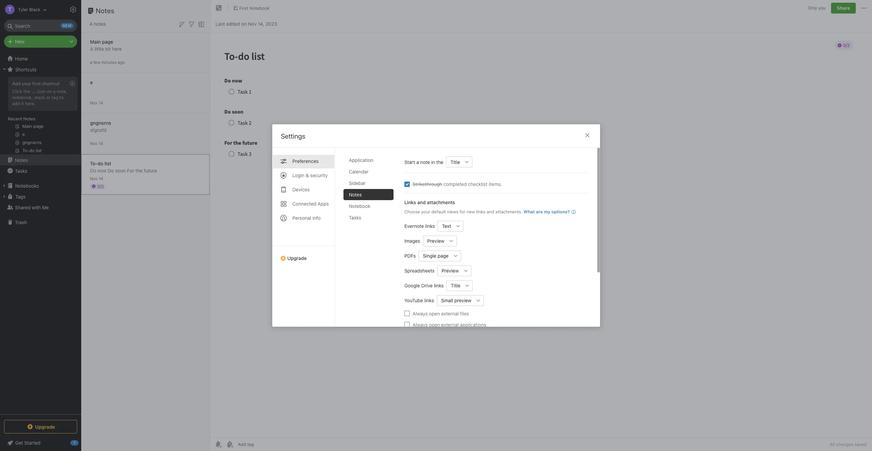 Task type: vqa. For each thing, say whether or not it's contained in the screenshot.
'MORE ACTIONS' field
no



Task type: locate. For each thing, give the bounding box(es) containing it.
1 horizontal spatial on
[[241, 21, 247, 27]]

what are my options?
[[523, 209, 570, 215]]

add
[[12, 81, 21, 86]]

or
[[46, 95, 50, 100]]

it
[[21, 101, 24, 106]]

upgrade for right upgrade popup button
[[287, 255, 306, 261]]

share
[[837, 5, 850, 11]]

Choose default view option for Images field
[[423, 236, 457, 247]]

evernote links
[[404, 223, 435, 229]]

always
[[412, 311, 428, 317], [412, 322, 428, 328]]

only you
[[808, 5, 826, 11]]

1 vertical spatial title
[[451, 283, 460, 289]]

preview up 'title' field
[[441, 268, 459, 274]]

application tab
[[343, 155, 393, 166]]

2023
[[265, 21, 277, 27]]

0 vertical spatial title
[[450, 159, 460, 165]]

1 horizontal spatial page
[[437, 253, 448, 259]]

None search field
[[9, 20, 72, 32]]

2 open from the top
[[429, 322, 440, 328]]

notes down the sidebar
[[349, 192, 362, 198]]

tab list containing preferences
[[272, 148, 335, 327]]

Choose default view option for Evernote links field
[[437, 221, 464, 232]]

notes tab
[[343, 189, 393, 200]]

tab list containing application
[[343, 155, 399, 327]]

0 vertical spatial the
[[23, 89, 30, 94]]

1 vertical spatial 14
[[99, 141, 103, 146]]

1 vertical spatial upgrade button
[[4, 420, 77, 434]]

2 vertical spatial a
[[416, 159, 419, 165]]

4
[[89, 21, 92, 27]]

the
[[23, 89, 30, 94], [436, 159, 443, 165], [135, 168, 143, 173]]

title button right in
[[446, 157, 462, 167]]

2 horizontal spatial the
[[436, 159, 443, 165]]

preview up single page
[[427, 238, 444, 244]]

1 vertical spatial on
[[47, 89, 52, 94]]

0 vertical spatial and
[[417, 200, 425, 205]]

always right the 'always open external files' option
[[412, 311, 428, 317]]

1 horizontal spatial upgrade
[[287, 255, 306, 261]]

what
[[523, 209, 535, 215]]

a left few
[[90, 60, 92, 65]]

1 open from the top
[[429, 311, 440, 317]]

1 vertical spatial a
[[53, 89, 56, 94]]

do down to- on the top left of page
[[90, 168, 96, 173]]

3 nov 14 from the top
[[90, 176, 103, 181]]

text
[[442, 223, 451, 229]]

0 vertical spatial open
[[429, 311, 440, 317]]

shared with me
[[15, 205, 49, 210]]

links right new
[[476, 209, 485, 215]]

1 vertical spatial open
[[429, 322, 440, 328]]

1 vertical spatial notebook
[[349, 203, 370, 209]]

preview button
[[423, 236, 446, 247], [437, 265, 460, 276]]

page inside 'note list' element
[[102, 39, 113, 44]]

nov 14 up "0/3"
[[90, 176, 103, 181]]

0 vertical spatial page
[[102, 39, 113, 44]]

edited
[[226, 21, 240, 27]]

do down list
[[108, 168, 114, 173]]

personal
[[292, 215, 311, 221]]

tab list for application
[[272, 148, 335, 327]]

title right in
[[450, 159, 460, 165]]

0 horizontal spatial upgrade button
[[4, 420, 77, 434]]

Start a new note in the body or title. field
[[446, 157, 472, 167]]

0 horizontal spatial tasks
[[15, 168, 27, 174]]

1 vertical spatial upgrade
[[35, 424, 55, 430]]

the right in
[[436, 159, 443, 165]]

do
[[90, 168, 96, 173], [108, 168, 114, 173]]

few
[[93, 60, 100, 65]]

shortcut
[[42, 81, 60, 86]]

list
[[105, 161, 111, 166]]

and right links
[[417, 200, 425, 205]]

0 horizontal spatial the
[[23, 89, 30, 94]]

expand note image
[[215, 4, 223, 12]]

0 horizontal spatial a
[[53, 89, 56, 94]]

upgrade for the bottom upgrade popup button
[[35, 424, 55, 430]]

tasks
[[15, 168, 27, 174], [349, 215, 361, 221]]

nov down sfgnsfd
[[90, 141, 98, 146]]

1 vertical spatial preview
[[441, 268, 459, 274]]

on right edited
[[241, 21, 247, 27]]

small preview button
[[437, 295, 473, 306]]

attachments.
[[495, 209, 522, 215]]

nov 14 up gngnsrns
[[90, 100, 103, 105]]

0 vertical spatial upgrade
[[287, 255, 306, 261]]

tree containing home
[[0, 53, 81, 414]]

your up "click the ..."
[[22, 81, 31, 86]]

group
[[0, 75, 81, 157]]

login & security
[[292, 173, 327, 178]]

14 for e
[[99, 100, 103, 105]]

for
[[459, 209, 465, 215]]

your down links and attachments
[[421, 209, 430, 215]]

0 vertical spatial nov 14
[[90, 100, 103, 105]]

saved
[[855, 442, 867, 447]]

google
[[404, 283, 420, 289]]

options?
[[551, 209, 570, 215]]

to
[[60, 95, 64, 100]]

preview inside field
[[441, 268, 459, 274]]

0 horizontal spatial on
[[47, 89, 52, 94]]

external for files
[[441, 311, 459, 317]]

0 horizontal spatial and
[[417, 200, 425, 205]]

1 vertical spatial preview button
[[437, 265, 460, 276]]

tasks inside button
[[15, 168, 27, 174]]

upgrade inside tab list
[[287, 255, 306, 261]]

2 external from the top
[[441, 322, 459, 328]]

notebook,
[[12, 95, 33, 100]]

e
[[90, 79, 93, 85]]

notes inside tab
[[349, 192, 362, 198]]

choose
[[404, 209, 420, 215]]

1 horizontal spatial your
[[421, 209, 430, 215]]

0 horizontal spatial notebook
[[249, 5, 269, 11]]

notes inside group
[[23, 116, 35, 121]]

title
[[450, 159, 460, 165], [451, 283, 460, 289]]

0 vertical spatial notebook
[[249, 5, 269, 11]]

1 vertical spatial page
[[437, 253, 448, 259]]

1 external from the top
[[441, 311, 459, 317]]

trash
[[15, 219, 27, 225]]

notebook inside notebook tab
[[349, 203, 370, 209]]

1 horizontal spatial notebook
[[349, 203, 370, 209]]

text button
[[437, 221, 453, 232]]

preview button down single page field
[[437, 265, 460, 276]]

1 vertical spatial nov 14
[[90, 141, 103, 146]]

click the ...
[[12, 89, 36, 94]]

open up always open external applications
[[429, 311, 440, 317]]

sfgnsfd
[[90, 127, 106, 133]]

last
[[216, 21, 225, 27]]

notes right recent
[[23, 116, 35, 121]]

tasks up notebooks
[[15, 168, 27, 174]]

tree
[[0, 53, 81, 414]]

notebooks
[[15, 183, 39, 189]]

a few minutes ago
[[90, 60, 125, 65]]

tasks down notebook tab in the left of the page
[[349, 215, 361, 221]]

1 horizontal spatial the
[[135, 168, 143, 173]]

1 vertical spatial external
[[441, 322, 459, 328]]

0 vertical spatial preview
[[427, 238, 444, 244]]

share button
[[831, 3, 856, 14]]

preview inside field
[[427, 238, 444, 244]]

2 vertical spatial nov 14
[[90, 176, 103, 181]]

14 down sfgnsfd
[[99, 141, 103, 146]]

2 vertical spatial the
[[135, 168, 143, 173]]

0 vertical spatial a
[[90, 60, 92, 65]]

shortcuts
[[15, 66, 36, 72]]

2 nov 14 from the top
[[90, 141, 103, 146]]

on up or
[[47, 89, 52, 94]]

preview for images
[[427, 238, 444, 244]]

0 vertical spatial title button
[[446, 157, 462, 167]]

2 do from the left
[[108, 168, 114, 173]]

settings image
[[69, 5, 77, 14]]

2 always from the top
[[412, 322, 428, 328]]

1 nov 14 from the top
[[90, 100, 103, 105]]

always right always open external applications option
[[412, 322, 428, 328]]

icon
[[37, 89, 46, 94]]

tab list
[[272, 148, 335, 327], [343, 155, 399, 327]]

nov left 14,
[[248, 21, 257, 27]]

links left 'text' button
[[425, 223, 435, 229]]

1 horizontal spatial and
[[486, 209, 494, 215]]

1 vertical spatial your
[[421, 209, 430, 215]]

0 horizontal spatial do
[[90, 168, 96, 173]]

0 vertical spatial external
[[441, 311, 459, 317]]

title button down preview field
[[446, 280, 462, 291]]

always open external applications
[[412, 322, 486, 328]]

here
[[112, 46, 122, 52]]

a up tag
[[53, 89, 56, 94]]

1 14 from the top
[[99, 100, 103, 105]]

only
[[808, 5, 817, 11]]

page up bit
[[102, 39, 113, 44]]

1 horizontal spatial a
[[90, 60, 92, 65]]

14 up "0/3"
[[99, 176, 103, 181]]

notebook up tasks tab
[[349, 203, 370, 209]]

recent
[[8, 116, 22, 121]]

1 horizontal spatial tab list
[[343, 155, 399, 327]]

shared with me link
[[0, 202, 81, 213]]

0 horizontal spatial tab list
[[272, 148, 335, 327]]

links
[[476, 209, 485, 215], [425, 223, 435, 229], [434, 283, 444, 289], [424, 298, 434, 304]]

4 notes
[[89, 21, 106, 27]]

connected
[[292, 201, 316, 207]]

icon on a note, notebook, stack or tag to add it here.
[[12, 89, 67, 106]]

0 vertical spatial always
[[412, 311, 428, 317]]

devices
[[292, 187, 310, 193]]

2 14 from the top
[[99, 141, 103, 146]]

preview button up single page button
[[423, 236, 446, 247]]

1 always from the top
[[412, 311, 428, 317]]

1 horizontal spatial do
[[108, 168, 114, 173]]

Note Editor text field
[[210, 32, 872, 438]]

nov 14
[[90, 100, 103, 105], [90, 141, 103, 146], [90, 176, 103, 181]]

2 vertical spatial 14
[[99, 176, 103, 181]]

sidebar tab
[[343, 178, 393, 189]]

title button for google drive links
[[446, 280, 462, 291]]

sidebar
[[349, 180, 365, 186]]

main
[[90, 39, 101, 44]]

the left ...
[[23, 89, 30, 94]]

title button for start a note in the
[[446, 157, 462, 167]]

youtube
[[404, 298, 423, 304]]

single page button
[[418, 251, 450, 261]]

note,
[[57, 89, 67, 94]]

14 up gngnsrns
[[99, 100, 103, 105]]

1 vertical spatial always
[[412, 322, 428, 328]]

page inside button
[[437, 253, 448, 259]]

notes up notes
[[96, 7, 114, 15]]

are
[[536, 209, 543, 215]]

to-do list do now do soon for the future
[[90, 161, 157, 173]]

open down always open external files
[[429, 322, 440, 328]]

0 vertical spatial on
[[241, 21, 247, 27]]

0 vertical spatial preview button
[[423, 236, 446, 247]]

14 for gngnsrns
[[99, 141, 103, 146]]

0 horizontal spatial page
[[102, 39, 113, 44]]

group containing add your first shortcut
[[0, 75, 81, 157]]

0 vertical spatial upgrade button
[[272, 246, 334, 264]]

new
[[466, 209, 475, 215]]

title up small preview "button"
[[451, 283, 460, 289]]

1 vertical spatial and
[[486, 209, 494, 215]]

notebook right first
[[249, 5, 269, 11]]

page right single
[[437, 253, 448, 259]]

bit
[[105, 46, 111, 52]]

a inside 'note list' element
[[90, 60, 92, 65]]

1 vertical spatial tasks
[[349, 215, 361, 221]]

1 horizontal spatial tasks
[[349, 215, 361, 221]]

nov 14 down sfgnsfd
[[90, 141, 103, 146]]

external
[[441, 311, 459, 317], [441, 322, 459, 328]]

Choose default view option for YouTube links field
[[437, 295, 484, 306]]

0 vertical spatial tasks
[[15, 168, 27, 174]]

a little bit here
[[90, 46, 122, 52]]

0 horizontal spatial upgrade
[[35, 424, 55, 430]]

stack
[[34, 95, 45, 100]]

on inside note window element
[[241, 21, 247, 27]]

note window element
[[210, 0, 872, 451]]

now
[[97, 168, 106, 173]]

calendar
[[349, 169, 368, 175]]

&
[[305, 173, 309, 178]]

tags
[[15, 194, 26, 199]]

click
[[12, 89, 22, 94]]

external down always open external files
[[441, 322, 459, 328]]

and left attachments.
[[486, 209, 494, 215]]

shared
[[15, 205, 30, 210]]

external up always open external applications
[[441, 311, 459, 317]]

1 vertical spatial title button
[[446, 280, 462, 291]]

0 vertical spatial 14
[[99, 100, 103, 105]]

the right for
[[135, 168, 143, 173]]

a left the note
[[416, 159, 419, 165]]

upgrade
[[287, 255, 306, 261], [35, 424, 55, 430]]

0 vertical spatial your
[[22, 81, 31, 86]]

0 horizontal spatial your
[[22, 81, 31, 86]]



Task type: describe. For each thing, give the bounding box(es) containing it.
single
[[423, 253, 436, 259]]

shortcuts button
[[0, 64, 81, 75]]

Select925 checkbox
[[404, 182, 410, 187]]

last edited on nov 14, 2023
[[216, 21, 277, 27]]

first notebook button
[[231, 3, 272, 13]]

calendar tab
[[343, 166, 393, 177]]

title for start a note in the
[[450, 159, 460, 165]]

title for google drive links
[[451, 283, 460, 289]]

expand notebooks image
[[2, 183, 7, 188]]

tags button
[[0, 191, 81, 202]]

2 horizontal spatial a
[[416, 159, 419, 165]]

note
[[420, 159, 430, 165]]

home
[[15, 56, 28, 61]]

soon
[[115, 168, 126, 173]]

all
[[830, 442, 835, 447]]

tasks inside tab
[[349, 215, 361, 221]]

Always open external applications checkbox
[[404, 322, 410, 328]]

here.
[[25, 101, 35, 106]]

links right 'drive'
[[434, 283, 444, 289]]

tasks button
[[0, 165, 81, 176]]

with
[[32, 205, 41, 210]]

future
[[144, 168, 157, 173]]

Choose default view option for Spreadsheets field
[[437, 265, 471, 276]]

pdfs
[[404, 253, 416, 259]]

links
[[404, 200, 416, 205]]

1 do from the left
[[90, 168, 96, 173]]

new button
[[4, 36, 77, 48]]

security
[[310, 173, 327, 178]]

always open external files
[[412, 311, 469, 317]]

add tag image
[[226, 441, 234, 449]]

nov 14 for e
[[90, 100, 103, 105]]

files
[[460, 311, 469, 317]]

application
[[349, 157, 373, 163]]

trash link
[[0, 217, 81, 228]]

start
[[404, 159, 415, 165]]

first
[[239, 5, 248, 11]]

notes link
[[0, 155, 81, 165]]

changes
[[836, 442, 853, 447]]

main page
[[90, 39, 113, 44]]

14,
[[258, 21, 264, 27]]

nov up "0/3"
[[90, 176, 98, 181]]

notebook inside first notebook button
[[249, 5, 269, 11]]

nov down e
[[90, 100, 98, 105]]

apps
[[317, 201, 329, 207]]

google drive links
[[404, 283, 444, 289]]

spreadsheets
[[404, 268, 434, 274]]

open for always open external files
[[429, 311, 440, 317]]

tasks tab
[[343, 212, 393, 223]]

little
[[94, 46, 104, 52]]

choose your default views for new links and attachments.
[[404, 209, 522, 215]]

add your first shortcut
[[12, 81, 60, 86]]

youtube links
[[404, 298, 434, 304]]

1 horizontal spatial upgrade button
[[272, 246, 334, 264]]

do
[[98, 161, 103, 166]]

Always open external files checkbox
[[404, 311, 410, 316]]

open for always open external applications
[[429, 322, 440, 328]]

notebooks link
[[0, 180, 81, 191]]

drive
[[421, 283, 432, 289]]

small preview
[[441, 298, 471, 304]]

personal info
[[292, 215, 320, 221]]

page for single page
[[437, 253, 448, 259]]

attachments
[[427, 200, 455, 205]]

always for always open external files
[[412, 311, 428, 317]]

Choose default view option for PDFs field
[[418, 251, 461, 261]]

Search text field
[[9, 20, 72, 32]]

links down 'drive'
[[424, 298, 434, 304]]

gngnsrns
[[90, 120, 111, 126]]

...
[[31, 89, 36, 94]]

your for default
[[421, 209, 430, 215]]

notes inside 'note list' element
[[96, 7, 114, 15]]

gngnsrns sfgnsfd
[[90, 120, 111, 133]]

page for main page
[[102, 39, 113, 44]]

nov inside note window element
[[248, 21, 257, 27]]

Choose default view option for Google Drive links field
[[446, 280, 473, 291]]

start a note in the
[[404, 159, 443, 165]]

your for first
[[22, 81, 31, 86]]

to-
[[90, 161, 98, 166]]

notebook tab
[[343, 201, 393, 212]]

preview for spreadsheets
[[441, 268, 459, 274]]

strikethrough completed checklist items.
[[412, 181, 502, 187]]

connected apps
[[292, 201, 329, 207]]

views
[[447, 209, 458, 215]]

first notebook
[[239, 5, 269, 11]]

home link
[[0, 53, 81, 64]]

a inside 'icon on a note, notebook, stack or tag to add it here.'
[[53, 89, 56, 94]]

applications
[[460, 322, 486, 328]]

the inside to-do list do now do soon for the future
[[135, 168, 143, 173]]

note list element
[[81, 0, 210, 451]]

completed
[[443, 181, 467, 187]]

on inside 'icon on a note, notebook, stack or tag to add it here.'
[[47, 89, 52, 94]]

items.
[[489, 181, 502, 187]]

links and attachments
[[404, 200, 455, 205]]

info
[[312, 215, 320, 221]]

new
[[15, 39, 25, 44]]

expand tags image
[[2, 194, 7, 199]]

3 14 from the top
[[99, 176, 103, 181]]

external for applications
[[441, 322, 459, 328]]

evernote
[[404, 223, 424, 229]]

always for always open external applications
[[412, 322, 428, 328]]

close image
[[583, 131, 591, 139]]

notes up tasks button
[[15, 157, 28, 163]]

preview button for images
[[423, 236, 446, 247]]

1 vertical spatial the
[[436, 159, 443, 165]]

you
[[818, 5, 826, 11]]

a
[[90, 46, 93, 52]]

first
[[32, 81, 41, 86]]

add a reminder image
[[214, 441, 222, 449]]

nov 14 for gngnsrns
[[90, 141, 103, 146]]

preview button for spreadsheets
[[437, 265, 460, 276]]

preview
[[454, 298, 471, 304]]

all changes saved
[[830, 442, 867, 447]]

minutes
[[101, 60, 117, 65]]

tab list for start a note in the
[[343, 155, 399, 327]]

in
[[431, 159, 435, 165]]

me
[[42, 205, 49, 210]]

ago
[[118, 60, 125, 65]]



